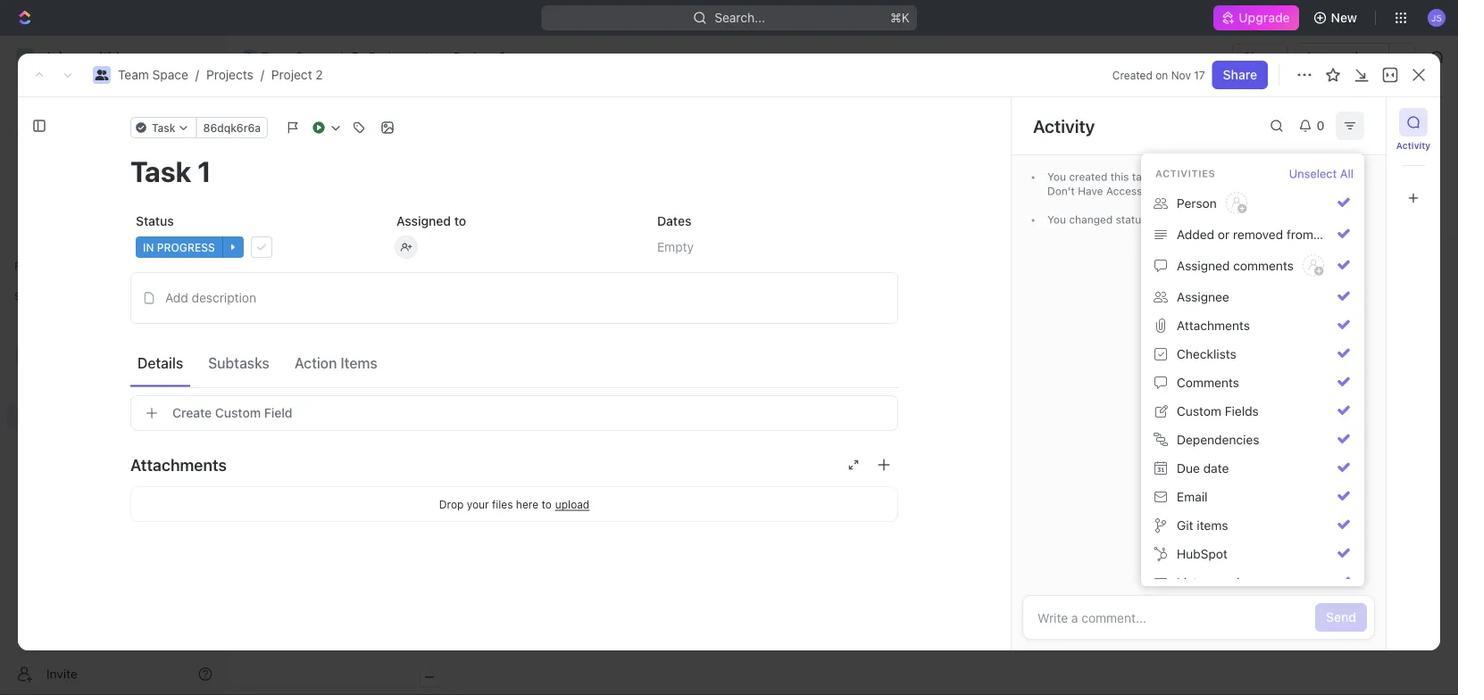 Task type: locate. For each thing, give the bounding box(es) containing it.
#8678g9yju (you don't have access)
[[1048, 171, 1302, 197]]

1 horizontal spatial assigned
[[1177, 259, 1230, 273]]

team up team space / projects / project 2
[[261, 50, 292, 64]]

by
[[1157, 171, 1169, 183]]

dependencies
[[1177, 433, 1260, 447]]

1 vertical spatial activity
[[1397, 140, 1431, 150]]

upload
[[555, 498, 590, 511]]

dates
[[657, 214, 692, 229]]

1 mins from the top
[[1336, 171, 1360, 183]]

2 vertical spatial project
[[271, 107, 351, 136]]

1 vertical spatial project 2
[[271, 107, 377, 136]]

drop
[[439, 498, 464, 511]]

created this task by copying
[[1066, 171, 1215, 183]]

field
[[264, 406, 293, 421]]

team for team space / projects / project 2
[[118, 67, 149, 82]]

attachments
[[1177, 318, 1250, 333], [130, 455, 227, 475]]

share button
[[1233, 43, 1288, 71], [1213, 61, 1268, 89]]

you up don't
[[1048, 171, 1066, 183]]

person
[[1177, 196, 1217, 211]]

project 2
[[453, 50, 506, 64], [271, 107, 377, 136]]

Search tasks... text field
[[1236, 203, 1415, 230]]

2 mins from the top
[[1336, 213, 1360, 226]]

0 vertical spatial share
[[1243, 50, 1277, 64]]

to right here
[[542, 498, 552, 511]]

custom left field
[[215, 406, 261, 421]]

1 vertical spatial you
[[1048, 213, 1066, 226]]

here
[[516, 498, 539, 511]]

1 horizontal spatial team
[[261, 50, 292, 64]]

list down hubspot
[[1177, 576, 1198, 590]]

team space
[[261, 50, 331, 64]]

attachments up checklists
[[1177, 318, 1250, 333]]

⌘k
[[890, 10, 910, 25]]

add
[[1329, 115, 1353, 129], [165, 291, 188, 305]]

space for team space
[[295, 50, 331, 64]]

assigned left hide on the left top
[[397, 214, 451, 229]]

home
[[43, 93, 77, 108]]

from inside button
[[1287, 227, 1314, 242]]

11 left all
[[1323, 171, 1333, 183]]

0 horizontal spatial projects
[[206, 67, 253, 82]]

0 vertical spatial assigned
[[397, 214, 451, 229]]

1 vertical spatial user group image
[[95, 70, 109, 80]]

attachments down create in the left of the page
[[130, 455, 227, 475]]

0 horizontal spatial add
[[165, 291, 188, 305]]

from right status
[[1150, 213, 1174, 226]]

1 vertical spatial 11
[[1323, 213, 1333, 226]]

favorites
[[14, 260, 61, 272]]

attachments inside dropdown button
[[130, 455, 227, 475]]

11 mins
[[1323, 171, 1360, 183], [1323, 213, 1360, 226]]

2 11 mins from the top
[[1323, 213, 1360, 226]]

1 horizontal spatial list
[[1317, 227, 1338, 242]]

1 vertical spatial list
[[1177, 576, 1198, 590]]

custom fields
[[1177, 404, 1259, 419]]

added or removed from list button
[[1149, 221, 1357, 249]]

0 vertical spatial add
[[1329, 115, 1353, 129]]

share right the 17
[[1223, 67, 1257, 82]]

11
[[1323, 171, 1333, 183], [1323, 213, 1333, 226]]

team space, , element
[[16, 347, 34, 364]]

0 horizontal spatial space
[[152, 67, 188, 82]]

assigned up 'assignee' on the right
[[1177, 259, 1230, 273]]

assigned inside button
[[1177, 259, 1230, 273]]

you
[[1048, 171, 1066, 183], [1048, 213, 1066, 226]]

task
[[1356, 115, 1383, 129]]

drop your files here to upload
[[439, 498, 590, 511]]

1 horizontal spatial attachments
[[1177, 318, 1250, 333]]

comments
[[1177, 375, 1240, 390]]

list moved button
[[1149, 569, 1357, 597]]

0 horizontal spatial attachments
[[130, 455, 227, 475]]

copying
[[1172, 171, 1212, 183]]

you down don't
[[1048, 213, 1066, 226]]

11 for created this task by copying
[[1323, 171, 1333, 183]]

list down unselect all at the right
[[1317, 227, 1338, 242]]

email
[[1177, 490, 1208, 505]]

1 horizontal spatial from
[[1287, 227, 1314, 242]]

1 11 from the top
[[1323, 171, 1333, 183]]

comments button
[[1149, 369, 1357, 397]]

0 vertical spatial project 2
[[453, 50, 506, 64]]

unselect all
[[1289, 167, 1354, 180]]

search button
[[1152, 161, 1222, 186]]

0 horizontal spatial team space link
[[118, 67, 188, 82]]

1 vertical spatial 2
[[316, 67, 323, 82]]

1 vertical spatial from
[[1287, 227, 1314, 242]]

0 vertical spatial 11 mins
[[1323, 171, 1360, 183]]

1 horizontal spatial projects
[[369, 50, 416, 64]]

due date
[[1177, 461, 1229, 476]]

1 horizontal spatial project 2 link
[[431, 46, 511, 68]]

1 vertical spatial assigned
[[1177, 259, 1230, 273]]

Edit task name text field
[[130, 155, 898, 188]]

0 horizontal spatial list
[[1177, 576, 1198, 590]]

send button
[[1316, 604, 1367, 632]]

action
[[295, 355, 337, 372]]

2 horizontal spatial 2
[[499, 50, 506, 64]]

1 horizontal spatial to
[[542, 498, 552, 511]]

0 horizontal spatial from
[[1150, 213, 1174, 226]]

1 horizontal spatial custom
[[1177, 404, 1222, 419]]

created on nov 17
[[1113, 69, 1205, 81]]

to right closed
[[454, 214, 466, 229]]

add left the description
[[165, 291, 188, 305]]

1 vertical spatial share
[[1223, 67, 1257, 82]]

from right the removed in the top of the page
[[1287, 227, 1314, 242]]

project
[[453, 50, 495, 64], [271, 67, 312, 82], [271, 107, 351, 136]]

1 horizontal spatial user group image
[[244, 53, 256, 62]]

1 11 mins from the top
[[1323, 171, 1360, 183]]

0 horizontal spatial team
[[118, 67, 149, 82]]

0 vertical spatial list
[[1317, 227, 1338, 242]]

team for team space
[[261, 50, 292, 64]]

0 horizontal spatial to
[[454, 214, 466, 229]]

86dqk6r6a
[[203, 121, 261, 134]]

0 vertical spatial 2
[[499, 50, 506, 64]]

team
[[261, 50, 292, 64], [118, 67, 149, 82]]

0 vertical spatial mins
[[1336, 171, 1360, 183]]

subtasks
[[208, 355, 270, 372]]

0 vertical spatial activity
[[1033, 115, 1095, 136]]

0 vertical spatial team
[[261, 50, 292, 64]]

automations
[[1305, 50, 1380, 64]]

1 vertical spatial projects
[[206, 67, 253, 82]]

assigned for assigned comments
[[1177, 259, 1230, 273]]

user group image up team space / projects / project 2
[[244, 53, 256, 62]]

1 horizontal spatial team space link
[[238, 46, 336, 68]]

0 vertical spatial attachments
[[1177, 318, 1250, 333]]

2
[[499, 50, 506, 64], [316, 67, 323, 82], [356, 107, 371, 136]]

2 11 from the top
[[1323, 213, 1333, 226]]

assigned for assigned to
[[397, 214, 451, 229]]

projects
[[369, 50, 416, 64], [206, 67, 253, 82]]

1 vertical spatial mins
[[1336, 213, 1360, 226]]

1 horizontal spatial add
[[1329, 115, 1353, 129]]

list
[[1317, 227, 1338, 242], [1177, 576, 1198, 590]]

0 vertical spatial you
[[1048, 171, 1066, 183]]

2 you from the top
[[1048, 213, 1066, 226]]

customize button
[[1283, 161, 1374, 186]]

0 vertical spatial 11
[[1323, 171, 1333, 183]]

new button
[[1306, 4, 1368, 32]]

customize
[[1306, 166, 1369, 180]]

assignee button
[[1149, 283, 1357, 312]]

11 mins for changed status from
[[1323, 213, 1360, 226]]

checklists
[[1177, 347, 1237, 362]]

0 vertical spatial from
[[1150, 213, 1174, 226]]

0 horizontal spatial activity
[[1033, 115, 1095, 136]]

1 vertical spatial space
[[152, 67, 188, 82]]

activity
[[1033, 115, 1095, 136], [1397, 140, 1431, 150]]

share button right the 17
[[1213, 61, 1268, 89]]

0 horizontal spatial assigned
[[397, 214, 451, 229]]

0 vertical spatial project
[[453, 50, 495, 64]]

1 you from the top
[[1048, 171, 1066, 183]]

1 horizontal spatial projects link
[[346, 46, 420, 68]]

1 vertical spatial team
[[118, 67, 149, 82]]

task
[[1132, 171, 1154, 183]]

/
[[339, 50, 343, 64], [424, 50, 428, 64], [195, 67, 199, 82], [261, 67, 264, 82]]

add task
[[1329, 115, 1383, 129]]

1 horizontal spatial activity
[[1397, 140, 1431, 150]]

0 vertical spatial space
[[295, 50, 331, 64]]

team up home link
[[118, 67, 149, 82]]

git
[[1177, 518, 1194, 533]]

user group image up home link
[[95, 70, 109, 80]]

list moved
[[1177, 576, 1240, 590]]

upgrade
[[1239, 10, 1290, 25]]

your
[[467, 498, 489, 511]]

activity inside task sidebar navigation tab list
[[1397, 140, 1431, 150]]

1 vertical spatial add
[[165, 291, 188, 305]]

0 horizontal spatial project 2 link
[[271, 67, 323, 82]]

user group image
[[244, 53, 256, 62], [95, 70, 109, 80]]

projects link up 86dqk6r6a
[[206, 67, 253, 82]]

1 vertical spatial attachments
[[130, 455, 227, 475]]

17
[[1194, 69, 1205, 81]]

1 horizontal spatial space
[[295, 50, 331, 64]]

inbox
[[43, 124, 74, 138]]

subtasks button
[[201, 347, 277, 379]]

share down upgrade "link"
[[1243, 50, 1277, 64]]

add left task
[[1329, 115, 1353, 129]]

11 for changed status from
[[1323, 213, 1333, 226]]

mins
[[1336, 171, 1360, 183], [1336, 213, 1360, 226]]

custom down 'comments'
[[1177, 404, 1222, 419]]

from inside task sidebar content section
[[1150, 213, 1174, 226]]

assigned
[[397, 214, 451, 229], [1177, 259, 1230, 273]]

1 vertical spatial 11 mins
[[1323, 213, 1360, 226]]

date
[[1204, 461, 1229, 476]]

projects link right team space
[[346, 46, 420, 68]]

team space / projects / project 2
[[118, 67, 323, 82]]

tree
[[7, 311, 220, 552]]

home link
[[7, 87, 220, 115]]

git items
[[1177, 518, 1228, 533]]

1 horizontal spatial 2
[[356, 107, 371, 136]]

1 vertical spatial project
[[271, 67, 312, 82]]

0 horizontal spatial 2
[[316, 67, 323, 82]]

show closed
[[359, 210, 424, 223]]

11 down customize button
[[1323, 213, 1333, 226]]



Task type: describe. For each thing, give the bounding box(es) containing it.
created
[[1069, 171, 1108, 183]]

hubspot button
[[1149, 540, 1357, 569]]

closed
[[390, 210, 424, 223]]

86dqk6r6a button
[[196, 117, 268, 138]]

assigned comments
[[1177, 259, 1294, 273]]

task sidebar content section
[[1011, 97, 1386, 651]]

add description button
[[137, 284, 892, 313]]

activities
[[1156, 168, 1216, 180]]

changed status from
[[1066, 213, 1177, 226]]

1 horizontal spatial project 2
[[453, 50, 506, 64]]

space for team space / projects / project 2
[[152, 67, 188, 82]]

fields
[[1225, 404, 1259, 419]]

open
[[1214, 213, 1244, 226]]

due date button
[[1149, 455, 1357, 483]]

0 vertical spatial projects
[[369, 50, 416, 64]]

search...
[[714, 10, 765, 25]]

dependencies button
[[1149, 426, 1357, 455]]

upgrade link
[[1214, 5, 1299, 30]]

11 mins for created this task by copying
[[1323, 171, 1360, 183]]

2 vertical spatial 2
[[356, 107, 371, 136]]

list inside "button"
[[1177, 576, 1198, 590]]

tree inside the sidebar navigation
[[7, 311, 220, 552]]

details
[[138, 355, 183, 372]]

action items button
[[287, 347, 385, 379]]

checklists button
[[1149, 340, 1357, 369]]

changed
[[1069, 213, 1113, 226]]

0 horizontal spatial custom
[[215, 406, 261, 421]]

sidebar navigation
[[0, 36, 228, 696]]

nov
[[1171, 69, 1191, 81]]

0 horizontal spatial user group image
[[95, 70, 109, 80]]

add description
[[165, 291, 256, 305]]

attachments inside button
[[1177, 318, 1250, 333]]

hide button
[[448, 206, 486, 227]]

create
[[172, 406, 212, 421]]

status
[[1116, 213, 1147, 226]]

files
[[492, 498, 513, 511]]

you for created this task by copying
[[1048, 171, 1066, 183]]

task sidebar navigation tab list
[[1394, 108, 1433, 213]]

spaces
[[14, 290, 52, 303]]

action items
[[295, 355, 377, 372]]

assignee
[[1177, 290, 1230, 304]]

hide
[[455, 210, 479, 223]]

create custom field button
[[130, 396, 898, 431]]

custom fields button
[[1149, 397, 1357, 426]]

assigned comments button
[[1149, 249, 1357, 283]]

show closed button
[[337, 206, 432, 227]]

0 horizontal spatial projects link
[[206, 67, 253, 82]]

new
[[1331, 10, 1357, 25]]

all
[[1340, 167, 1354, 180]]

add for add task
[[1329, 115, 1353, 129]]

don't
[[1048, 185, 1075, 197]]

#8678g9yju
[[1215, 171, 1276, 183]]

list inside button
[[1317, 227, 1338, 242]]

show
[[359, 210, 387, 223]]

items
[[341, 355, 377, 372]]

(you
[[1279, 171, 1302, 183]]

inbox link
[[7, 117, 220, 146]]

mins for created this task by copying
[[1336, 171, 1360, 183]]

0 vertical spatial user group image
[[244, 53, 256, 62]]

share button down upgrade "link"
[[1233, 43, 1288, 71]]

mins for changed status from
[[1336, 213, 1360, 226]]

have
[[1078, 185, 1103, 197]]

add task button
[[1319, 108, 1394, 137]]

items
[[1197, 518, 1228, 533]]

access)
[[1106, 185, 1147, 197]]

created
[[1113, 69, 1153, 81]]

0 horizontal spatial project 2
[[271, 107, 377, 136]]

upload button
[[555, 498, 590, 511]]

attachments button
[[130, 444, 898, 487]]

add for add description
[[165, 291, 188, 305]]

automations button
[[1296, 44, 1389, 71]]

on
[[1156, 69, 1168, 81]]

this
[[1111, 171, 1129, 183]]

favorites button
[[7, 255, 69, 277]]

you for changed status from
[[1048, 213, 1066, 226]]

0 vertical spatial to
[[454, 214, 466, 229]]

removed
[[1233, 227, 1283, 242]]

invite
[[46, 667, 77, 682]]

added
[[1177, 227, 1215, 242]]

unselect
[[1289, 167, 1337, 180]]

description
[[192, 291, 256, 305]]

moved
[[1201, 576, 1240, 590]]

attachments button
[[1149, 312, 1357, 340]]

added or removed from list
[[1177, 227, 1338, 242]]

create custom field
[[172, 406, 293, 421]]

activity inside task sidebar content section
[[1033, 115, 1095, 136]]

send
[[1326, 610, 1357, 625]]

git items button
[[1149, 512, 1357, 540]]

1 vertical spatial to
[[542, 498, 552, 511]]

due
[[1177, 461, 1200, 476]]

hubspot
[[1177, 547, 1228, 562]]



Task type: vqa. For each thing, say whether or not it's contained in the screenshot.
second the 11 mins
yes



